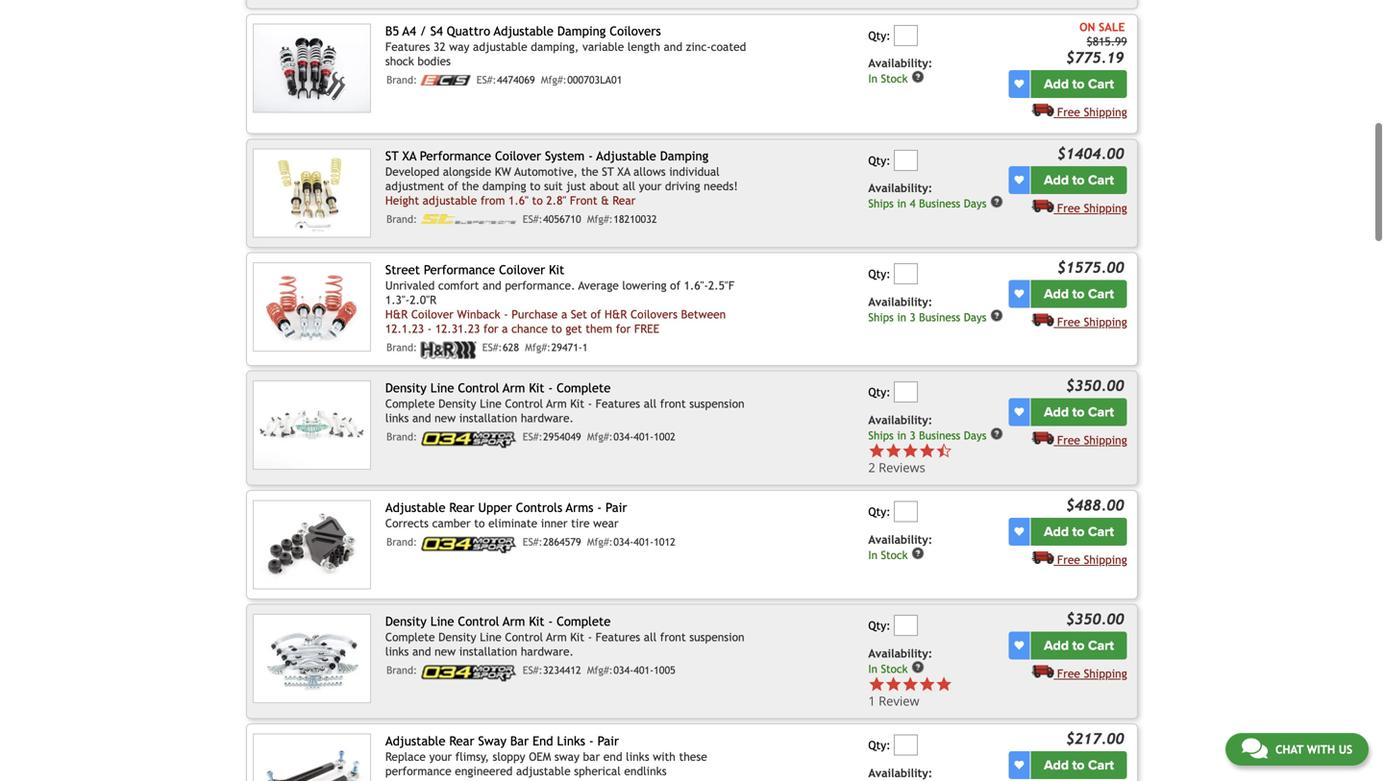 Task type: vqa. For each thing, say whether or not it's contained in the screenshot.
4056710
yes



Task type: describe. For each thing, give the bounding box(es) containing it.
1.3"-
[[386, 293, 410, 307]]

shipping for 034-401-1002
[[1084, 434, 1128, 447]]

and inside b5 a4 / s4 quattro adjustable damping coilovers features 32 way adjustable damping, variable length and zinc-coated shock bodies
[[664, 40, 683, 53]]

es#3234412 - 034-401-1005 - density line control arm kit - complete  - complete density line control arm kit - features all front suspension links and new installation hardware. - 034motorsport - audi image
[[253, 615, 371, 704]]

shipping for 034-401-1005
[[1084, 667, 1128, 681]]

sway
[[555, 751, 580, 764]]

links
[[557, 734, 586, 749]]

1 free shipping from the top
[[1058, 106, 1128, 119]]

es#4474069 - 000703la01 - b5 a4 / s4 quattro adjustable damping coilovers - features 32 way adjustable damping, variable length and zinc-coated shock bodies - ecs - audi image
[[253, 24, 371, 113]]

es#2864579 - 034-401-1012 - adjustable rear upper controls arms - pair - corrects camber to eliminate inner tire wear - 034motorsport - audi image
[[253, 501, 371, 590]]

street performance coilover kit unrivaled comfort and performance. average lowering of 1.6"-2.5"f 1.3"-2.0"r h&r coilover winback - purchase a set of h&r coilovers between 12.1.23 - 12.31.23 for a chance to get them for free
[[386, 263, 735, 336]]

034motorsport - corporate logo image for 2 reviews
[[421, 431, 517, 449]]

- up es#: 2954049 mfg#: 034-401-1002
[[588, 397, 592, 410]]

1012
[[654, 537, 676, 549]]

developed
[[386, 165, 440, 178]]

free shipping image for $1575.00
[[1032, 313, 1054, 327]]

/
[[420, 24, 427, 39]]

b5
[[386, 24, 399, 39]]

add to cart for es#: 2954049 mfg#: 034-401-1002
[[1044, 404, 1115, 421]]

1 add to cart from the top
[[1044, 76, 1115, 93]]

mfg#: for 034-401-1005
[[587, 665, 613, 677]]

2954049
[[543, 431, 581, 443]]

unrivaled
[[386, 279, 435, 292]]

performance.
[[505, 279, 576, 292]]

end
[[604, 751, 623, 764]]

shipping for 034-401-1012
[[1084, 554, 1128, 567]]

suspension for 1 review
[[690, 631, 745, 644]]

es#4056710 - 18210032 -  st xa performance coilover system - adjustable damping - developed alongside kw automotive, the st xa allows individual adjustment of the damping to suit just about all your driving needs! - suspension techniques - audi image
[[253, 149, 371, 238]]

add to cart button for 034-401-1002
[[1031, 399, 1128, 427]]

adjustable inside b5 a4 / s4 quattro adjustable damping coilovers features 32 way adjustable damping, variable length and zinc-coated shock bodies
[[473, 40, 528, 53]]

controls
[[516, 501, 563, 516]]

average
[[579, 279, 619, 292]]

2 1 review link from the top
[[869, 693, 953, 710]]

es#: for es#: 2954049 mfg#: 034-401-1002
[[523, 431, 543, 443]]

2864579
[[543, 537, 581, 549]]

adjustable rear sway bar end links - pair link
[[386, 734, 619, 749]]

1 add to cart button from the top
[[1031, 70, 1128, 98]]

links for 1 review
[[386, 645, 409, 659]]

camber
[[432, 517, 471, 530]]

tire
[[571, 517, 590, 530]]

and inside street performance coilover kit unrivaled comfort and performance. average lowering of 1.6"-2.5"f 1.3"-2.0"r h&r coilover winback - purchase a set of h&r coilovers between 12.1.23 - 12.31.23 for a chance to get them for free
[[483, 279, 502, 292]]

cart for 034-401-1002
[[1089, 404, 1115, 421]]

1 3 from the top
[[910, 311, 916, 324]]

damping
[[483, 179, 527, 193]]

2 availability: ships in 3 business days from the top
[[869, 414, 987, 442]]

es#: 3234412 mfg#: 034-401-1005
[[523, 665, 676, 677]]

1 free from the top
[[1058, 106, 1081, 119]]

street
[[386, 263, 420, 278]]

29471-
[[552, 342, 583, 354]]

add to cart button for 18210032
[[1031, 167, 1128, 194]]

length
[[628, 40, 661, 53]]

eliminate
[[489, 517, 538, 530]]

engineered
[[455, 765, 513, 778]]

front for 2 reviews
[[660, 397, 686, 410]]

12.31.23
[[435, 322, 480, 336]]

lowering
[[623, 279, 667, 292]]

bar
[[583, 751, 600, 764]]

es#: 2954049 mfg#: 034-401-1002
[[523, 431, 676, 443]]

them
[[586, 322, 613, 336]]

about
[[590, 179, 619, 193]]

034- for 1 review
[[614, 665, 634, 677]]

$1404.00
[[1058, 145, 1125, 163]]

features inside b5 a4 / s4 quattro adjustable damping coilovers features 32 way adjustable damping, variable length and zinc-coated shock bodies
[[386, 40, 430, 53]]

new for 1 review
[[435, 645, 456, 659]]

brand: for es#: 4474069 mfg#: 000703la01
[[387, 74, 417, 86]]

12.1.23
[[386, 322, 424, 336]]

rear inside st xa performance coilover system - adjustable damping developed alongside kw automotive, the st xa allows individual adjustment of the damping to suit just about all your driving needs! height adjustable from 1.6" to 2.8" front & rear
[[613, 194, 636, 207]]

$350.00 for 2 reviews
[[1067, 377, 1125, 395]]

$217.00
[[1067, 731, 1125, 748]]

st xa performance coilover system - adjustable damping link
[[386, 149, 709, 164]]

alongside
[[443, 165, 492, 178]]

way
[[449, 40, 470, 53]]

1 review
[[869, 693, 920, 710]]

3 in from the top
[[869, 663, 878, 676]]

brand: for es#: 2954049 mfg#: 034-401-1002
[[387, 431, 417, 443]]

bodies
[[418, 54, 451, 68]]

$488.00
[[1067, 497, 1125, 515]]

availability: ships in 4 business days
[[869, 181, 987, 210]]

oem
[[529, 751, 551, 764]]

7 add from the top
[[1044, 758, 1069, 774]]

bar
[[510, 734, 529, 749]]

es#: for es#: 4474069 mfg#: 000703la01
[[477, 74, 497, 86]]

to inside adjustable rear upper controls arms - pair corrects camber to eliminate inner tire wear
[[474, 517, 485, 530]]

street performance coilover kit link
[[386, 263, 565, 278]]

pair inside adjustable rear upper controls arms - pair corrects camber to eliminate inner tire wear
[[606, 501, 627, 516]]

sway
[[478, 734, 507, 749]]

add to cart for es#: 628 mfg#: 29471-1
[[1044, 286, 1115, 303]]

0 vertical spatial 1
[[583, 342, 588, 354]]

add to wish list image for es#: 2954049 mfg#: 034-401-1002
[[1015, 408, 1025, 417]]

features for 1
[[596, 631, 641, 644]]

spherical
[[574, 765, 621, 778]]

cart for 034-401-1005
[[1089, 638, 1115, 654]]

2 3 from the top
[[910, 429, 916, 442]]

needs!
[[704, 179, 738, 193]]

2 2 reviews link from the top
[[869, 459, 953, 477]]

all inside st xa performance coilover system - adjustable damping developed alongside kw automotive, the st xa allows individual adjustment of the damping to suit just about all your driving needs! height adjustable from 1.6" to 2.8" front & rear
[[623, 179, 636, 193]]

1.6"-
[[684, 279, 709, 292]]

to up the $488.00
[[1073, 404, 1085, 421]]

1 add from the top
[[1044, 76, 1069, 93]]

6 availability: from the top
[[869, 647, 933, 661]]

get
[[566, 322, 582, 336]]

cart for 18210032
[[1089, 172, 1115, 189]]

add to wish list image for es#: 628 mfg#: 29471-1
[[1015, 290, 1025, 299]]

comfort
[[438, 279, 479, 292]]

density line control arm kit - complete complete density line control arm kit - features all front suspension links and new installation hardware. for 1
[[386, 615, 745, 659]]

add to cart button for 29471-1
[[1031, 280, 1128, 308]]

1 availability: from the top
[[869, 56, 933, 70]]

5 availability: from the top
[[869, 533, 933, 547]]

es#: 4474069 mfg#: 000703la01
[[477, 74, 623, 86]]

height
[[386, 194, 419, 207]]

es#2864590 - 034-402-4005 - adjustable rear sway bar end links - pair - replace your flimsy, sloppy oem sway bar end links with these performance engineered adjustable spherical endlinks - 034motorsport - audi image
[[253, 734, 371, 782]]

$775.19
[[1067, 49, 1125, 66]]

0 horizontal spatial st
[[386, 149, 399, 164]]

qty: for es#: 628 mfg#: 29471-1
[[869, 268, 891, 281]]

- right 12.1.23
[[428, 322, 432, 336]]

0 vertical spatial the
[[581, 165, 599, 178]]

from
[[481, 194, 505, 207]]

damping,
[[531, 40, 579, 53]]

1 h&r from the left
[[386, 308, 408, 321]]

es#: 4056710 mfg#: 18210032
[[523, 214, 657, 226]]

replace
[[386, 751, 426, 764]]

availability: in stock for $488.00
[[869, 533, 933, 562]]

4 availability: from the top
[[869, 414, 933, 427]]

business for $1404.00
[[919, 197, 961, 210]]

adjustable rear upper controls arms - pair corrects camber to eliminate inner tire wear
[[386, 501, 627, 530]]

2 horizontal spatial of
[[670, 279, 681, 292]]

to down $1575.00
[[1073, 286, 1085, 303]]

7 add to cart from the top
[[1044, 758, 1115, 774]]

these
[[679, 751, 708, 764]]

add to wish list image for $1404.00
[[1015, 176, 1025, 185]]

b5 a4 / s4 quattro adjustable damping coilovers features 32 way adjustable damping, variable length and zinc-coated shock bodies
[[386, 24, 747, 68]]

free shipping for 034-401-1012
[[1058, 554, 1128, 567]]

32
[[434, 40, 446, 53]]

features for 2
[[596, 397, 641, 410]]

1 vertical spatial 1
[[869, 693, 876, 710]]

individual
[[670, 165, 720, 178]]

shipping for 29471-1
[[1084, 316, 1128, 329]]

- up es#: 3234412 mfg#: 034-401-1005
[[588, 631, 592, 644]]

density line control arm kit - complete link for 2 reviews
[[386, 381, 611, 396]]

pair inside 'adjustable rear sway bar end links - pair replace your flimsy, sloppy oem sway bar end links with these performance engineered adjustable spherical endlinks'
[[598, 734, 619, 749]]

2 034- from the top
[[614, 537, 634, 549]]

- right winback
[[504, 308, 508, 321]]

1 vertical spatial coilover
[[499, 263, 545, 278]]

flimsy,
[[456, 751, 489, 764]]

1 horizontal spatial st
[[602, 165, 614, 178]]

upper
[[478, 501, 512, 516]]

1 free shipping image from the top
[[1032, 103, 1054, 117]]

1 horizontal spatial of
[[591, 308, 601, 321]]

density line control arm kit - complete link for 1 review
[[386, 615, 611, 629]]

mfg#: for 034-401-1012
[[587, 537, 613, 549]]

$1575.00
[[1058, 259, 1125, 277]]

add to wish list image for $488.00
[[1015, 528, 1025, 537]]

free for es#: 628 mfg#: 29471-1
[[1058, 316, 1081, 329]]

adjustable rear upper controls arms - pair link
[[386, 501, 627, 516]]

7 add to cart button from the top
[[1031, 752, 1128, 780]]

suspension techniques - corporate logo image
[[421, 214, 517, 225]]

2 for from the left
[[616, 322, 631, 336]]

628
[[503, 342, 519, 354]]

3 availability: from the top
[[869, 295, 933, 309]]

st xa performance coilover system - adjustable damping developed alongside kw automotive, the st xa allows individual adjustment of the damping to suit just about all your driving needs! height adjustable from 1.6" to 2.8" front & rear
[[386, 149, 738, 207]]

rear for $488.00
[[450, 501, 475, 516]]

free shipping for 034-401-1002
[[1058, 434, 1128, 447]]

quattro
[[447, 24, 491, 39]]

to up $217.00
[[1073, 638, 1085, 654]]

1 availability: ships in 3 business days from the top
[[869, 295, 987, 324]]

4
[[910, 197, 916, 210]]

- down es#: 628 mfg#: 29471-1
[[548, 381, 553, 396]]

es#628 - 29471-1 - street performance coilover kit - unrivaled comfort and performance. average lowering of 1.6"-2.5"f 1.3"-2.0"r - h&r - audi image
[[253, 263, 371, 352]]

034motorsport - corporate logo image for 1 review
[[421, 665, 517, 682]]

in for $1404.00
[[898, 197, 907, 210]]

shipping for 18210032
[[1084, 202, 1128, 215]]

ships for $1404.00
[[869, 197, 894, 210]]

ships for $1575.00
[[869, 311, 894, 324]]

0 horizontal spatial a
[[502, 322, 508, 336]]

driving
[[665, 179, 701, 193]]

2 034motorsport - corporate logo image from the top
[[421, 537, 517, 554]]

3 in from the top
[[898, 429, 907, 442]]

inner
[[541, 517, 568, 530]]

- inside 'adjustable rear sway bar end links - pair replace your flimsy, sloppy oem sway bar end links with these performance engineered adjustable spherical endlinks'
[[589, 734, 594, 749]]

performance inside street performance coilover kit unrivaled comfort and performance. average lowering of 1.6"-2.5"f 1.3"-2.0"r h&r coilover winback - purchase a set of h&r coilovers between 12.1.23 - 12.31.23 for a chance to get them for free
[[424, 263, 495, 278]]

end
[[533, 734, 554, 749]]

chance
[[512, 322, 548, 336]]

add for 18210032
[[1044, 172, 1069, 189]]

adjustable inside 'adjustable rear sway bar end links - pair replace your flimsy, sloppy oem sway bar end links with these performance engineered adjustable spherical endlinks'
[[516, 765, 571, 778]]

to down automotive,
[[530, 179, 541, 193]]

days for $1404.00
[[964, 197, 987, 210]]

variable
[[583, 40, 624, 53]]

b5 a4 / s4 quattro adjustable damping coilovers link
[[386, 24, 661, 39]]

2 vertical spatial coilover
[[411, 308, 454, 321]]

mfg#: for 18210032
[[587, 214, 613, 226]]

mfg#: for 034-401-1002
[[587, 431, 613, 443]]

kit inside street performance coilover kit unrivaled comfort and performance. average lowering of 1.6"-2.5"f 1.3"-2.0"r h&r coilover winback - purchase a set of h&r coilovers between 12.1.23 - 12.31.23 for a chance to get them for free
[[549, 263, 565, 278]]

add for 29471-1
[[1044, 286, 1069, 303]]

1 vertical spatial xa
[[618, 165, 631, 178]]

s4
[[431, 24, 443, 39]]



Task type: locate. For each thing, give the bounding box(es) containing it.
free shipping image for $350.00
[[1032, 431, 1054, 445]]

2 vertical spatial rear
[[450, 734, 475, 749]]

mfg#: down chance
[[525, 342, 551, 354]]

shipping down the $1404.00
[[1084, 202, 1128, 215]]

None text field
[[895, 264, 919, 285], [895, 616, 919, 637], [895, 264, 919, 285], [895, 616, 919, 637]]

3 availability: in stock from the top
[[869, 647, 933, 676]]

1002
[[654, 431, 676, 443]]

all up 1002
[[644, 397, 657, 410]]

add for 034-401-1005
[[1044, 638, 1069, 654]]

pair up end
[[598, 734, 619, 749]]

cart for 29471-1
[[1089, 286, 1115, 303]]

1 vertical spatial business
[[919, 311, 961, 324]]

control
[[458, 381, 500, 396], [505, 397, 543, 410], [458, 615, 500, 629], [505, 631, 543, 644]]

free shipping down the $488.00
[[1058, 554, 1128, 567]]

4 add from the top
[[1044, 404, 1069, 421]]

a4
[[403, 24, 416, 39]]

1 vertical spatial damping
[[660, 149, 709, 164]]

hardware. for 2
[[521, 411, 574, 425]]

free for es#: 2954049 mfg#: 034-401-1002
[[1058, 434, 1081, 447]]

- inside adjustable rear upper controls arms - pair corrects camber to eliminate inner tire wear
[[597, 501, 602, 516]]

1 days from the top
[[964, 197, 987, 210]]

links up endlinks
[[626, 751, 650, 764]]

3 401- from the top
[[634, 665, 654, 677]]

performance up comfort
[[424, 263, 495, 278]]

days inside availability: ships in 4 business days
[[964, 197, 987, 210]]

3 stock from the top
[[881, 663, 908, 676]]

0 vertical spatial density line control arm kit - complete link
[[386, 381, 611, 396]]

1 vertical spatial new
[[435, 645, 456, 659]]

zinc-
[[686, 40, 711, 53]]

complete
[[557, 381, 611, 396], [386, 397, 435, 410], [557, 615, 611, 629], [386, 631, 435, 644]]

2 vertical spatial ships
[[869, 429, 894, 442]]

0 vertical spatial xa
[[402, 149, 417, 164]]

st up developed on the left
[[386, 149, 399, 164]]

034- left 1002
[[614, 431, 634, 443]]

question sign image
[[912, 70, 925, 84], [912, 547, 925, 561]]

add to cart down $775.19
[[1044, 76, 1115, 93]]

add to cart for es#: 3234412 mfg#: 034-401-1005
[[1044, 638, 1115, 654]]

free shipping
[[1058, 106, 1128, 119], [1058, 202, 1128, 215], [1058, 316, 1128, 329], [1058, 434, 1128, 447], [1058, 554, 1128, 567], [1058, 667, 1128, 681]]

2 in from the top
[[898, 311, 907, 324]]

401- for 2 reviews
[[634, 431, 654, 443]]

1 question sign image from the top
[[912, 70, 925, 84]]

0 vertical spatial a
[[562, 308, 568, 321]]

3 free shipping from the top
[[1058, 316, 1128, 329]]

installation
[[459, 411, 518, 425], [459, 645, 518, 659]]

0 vertical spatial damping
[[558, 24, 606, 39]]

features up es#: 2954049 mfg#: 034-401-1002
[[596, 397, 641, 410]]

rear for $217.00
[[450, 734, 475, 749]]

1 review link
[[869, 677, 1006, 710], [869, 693, 953, 710]]

1 vertical spatial suspension
[[690, 631, 745, 644]]

mfg#: for 29471-1
[[525, 342, 551, 354]]

add to cart button up the $488.00
[[1031, 399, 1128, 427]]

1 vertical spatial performance
[[424, 263, 495, 278]]

mfg#: down &
[[587, 214, 613, 226]]

question sign image for on sale
[[912, 70, 925, 84]]

0 vertical spatial question sign image
[[912, 70, 925, 84]]

cart up the $488.00
[[1089, 404, 1115, 421]]

1 vertical spatial days
[[964, 311, 987, 324]]

features
[[386, 40, 430, 53], [596, 397, 641, 410], [596, 631, 641, 644]]

0 horizontal spatial xa
[[402, 149, 417, 164]]

installation for 2
[[459, 411, 518, 425]]

brand: up 'corrects'
[[387, 431, 417, 443]]

to down $217.00
[[1073, 758, 1085, 774]]

5 shipping from the top
[[1084, 554, 1128, 567]]

star image
[[869, 443, 886, 460], [886, 443, 902, 460], [886, 677, 902, 694], [902, 677, 919, 694], [936, 677, 953, 694]]

$815.99
[[1087, 35, 1128, 48]]

2 vertical spatial features
[[596, 631, 641, 644]]

just
[[567, 179, 586, 193]]

in
[[898, 197, 907, 210], [898, 311, 907, 324], [898, 429, 907, 442]]

1 horizontal spatial h&r
[[605, 308, 627, 321]]

2 add to wish list image from the top
[[1015, 290, 1025, 299]]

to down $775.19
[[1073, 76, 1085, 93]]

5 free shipping from the top
[[1058, 554, 1128, 567]]

links for 2 reviews
[[386, 411, 409, 425]]

a up 628
[[502, 322, 508, 336]]

question sign image for $488.00
[[912, 547, 925, 561]]

free shipping for 29471-1
[[1058, 316, 1128, 329]]

shipping down the $488.00
[[1084, 554, 1128, 567]]

7 cart from the top
[[1089, 758, 1115, 774]]

adjustable up "replace" in the left of the page
[[386, 734, 446, 749]]

0 vertical spatial 034-
[[614, 431, 634, 443]]

adjustable down oem
[[516, 765, 571, 778]]

1 horizontal spatial with
[[1307, 743, 1336, 757]]

es#2954049 - 034-401-1002 - density line control arm kit - complete  - complete density line control arm kit - features all front suspension links and new installation hardware. - 034motorsport - audi volkswagen image
[[253, 381, 371, 470]]

mfg#: down wear
[[587, 537, 613, 549]]

your inside st xa performance coilover system - adjustable damping developed alongside kw automotive, the st xa allows individual adjustment of the damping to suit just about all your driving needs! height adjustable from 1.6" to 2.8" front & rear
[[639, 179, 662, 193]]

- up 3234412
[[548, 615, 553, 629]]

1 vertical spatial features
[[596, 397, 641, 410]]

es#: 2864579 mfg#: 034-401-1012
[[523, 537, 676, 549]]

free shipping image for $488.00
[[1032, 551, 1054, 565]]

2 in from the top
[[869, 549, 878, 562]]

on sale $815.99 $775.19
[[1067, 20, 1128, 66]]

add to cart button for 034-401-1005
[[1031, 632, 1128, 660]]

3 add to cart button from the top
[[1031, 280, 1128, 308]]

- inside st xa performance coilover system - adjustable damping developed alongside kw automotive, the st xa allows individual adjustment of the damping to suit just about all your driving needs! height adjustable from 1.6" to 2.8" front & rear
[[589, 149, 593, 164]]

free shipping up $217.00
[[1058, 667, 1128, 681]]

1
[[583, 342, 588, 354], [869, 693, 876, 710]]

2 availability: from the top
[[869, 181, 933, 195]]

stock for $488.00
[[881, 549, 908, 562]]

5 brand: from the top
[[387, 537, 417, 549]]

0 vertical spatial rear
[[613, 194, 636, 207]]

brand: down 'corrects'
[[387, 537, 417, 549]]

with left us
[[1307, 743, 1336, 757]]

xa
[[402, 149, 417, 164], [618, 165, 631, 178]]

new for 2 reviews
[[435, 411, 456, 425]]

es#: left 3234412
[[523, 665, 543, 677]]

0 vertical spatial in
[[898, 197, 907, 210]]

2 vertical spatial links
[[626, 751, 650, 764]]

free up $217.00
[[1058, 667, 1081, 681]]

installation up sway
[[459, 645, 518, 659]]

and
[[664, 40, 683, 53], [483, 279, 502, 292], [413, 411, 431, 425], [413, 645, 431, 659]]

free down the $488.00
[[1058, 554, 1081, 567]]

1 vertical spatial question sign image
[[912, 547, 925, 561]]

rear right &
[[613, 194, 636, 207]]

free
[[635, 322, 660, 336]]

1 vertical spatial of
[[670, 279, 681, 292]]

suspension
[[690, 397, 745, 410], [690, 631, 745, 644]]

0 vertical spatial days
[[964, 197, 987, 210]]

free shipping for 034-401-1005
[[1058, 667, 1128, 681]]

performance
[[386, 765, 452, 778]]

2 question sign image from the top
[[912, 547, 925, 561]]

3 free from the top
[[1058, 316, 1081, 329]]

on
[[1080, 20, 1096, 34]]

your inside 'adjustable rear sway bar end links - pair replace your flimsy, sloppy oem sway bar end links with these performance engineered adjustable spherical endlinks'
[[429, 751, 452, 764]]

st up about
[[602, 165, 614, 178]]

0 vertical spatial density line control arm kit - complete complete density line control arm kit - features all front suspension links and new installation hardware.
[[386, 381, 745, 425]]

1 vertical spatial availability: in stock
[[869, 533, 933, 562]]

2 days from the top
[[964, 311, 987, 324]]

3 days from the top
[[964, 429, 987, 442]]

front up 1005
[[660, 631, 686, 644]]

adjustable inside st xa performance coilover system - adjustable damping developed alongside kw automotive, the st xa allows individual adjustment of the damping to suit just about all your driving needs! height adjustable from 1.6" to 2.8" front & rear
[[597, 149, 657, 164]]

add to cart button down $775.19
[[1031, 70, 1128, 98]]

to down upper
[[474, 517, 485, 530]]

suit
[[544, 179, 563, 193]]

add to wish list image
[[1015, 176, 1025, 185], [1015, 528, 1025, 537]]

1 vertical spatial installation
[[459, 645, 518, 659]]

adjustable inside st xa performance coilover system - adjustable damping developed alongside kw automotive, the st xa allows individual adjustment of the damping to suit just about all your driving needs! height adjustable from 1.6" to 2.8" front & rear
[[423, 194, 477, 207]]

034- for 2 reviews
[[614, 431, 634, 443]]

free shipping down the $1404.00
[[1058, 202, 1128, 215]]

coilover up the performance. at the left top
[[499, 263, 545, 278]]

availability: in stock for on sale
[[869, 56, 933, 85]]

1 in from the top
[[898, 197, 907, 210]]

0 vertical spatial coilovers
[[610, 24, 661, 39]]

brand: down 12.1.23
[[387, 342, 417, 354]]

adjustable up allows
[[597, 149, 657, 164]]

1 density line control arm kit - complete complete density line control arm kit - features all front suspension links and new installation hardware. from the top
[[386, 381, 745, 425]]

brand: down shock
[[387, 74, 417, 86]]

es#:
[[477, 74, 497, 86], [523, 214, 543, 226], [483, 342, 502, 354], [523, 431, 543, 443], [523, 537, 543, 549], [523, 665, 543, 677]]

5 add to cart button from the top
[[1031, 518, 1128, 546]]

1 horizontal spatial damping
[[660, 149, 709, 164]]

add for 034-401-1002
[[1044, 404, 1069, 421]]

4 qty: from the top
[[869, 386, 891, 399]]

2.5"f
[[709, 279, 735, 292]]

in for $488.00
[[869, 549, 878, 562]]

2 new from the top
[[435, 645, 456, 659]]

qty: for es#: 2864579 mfg#: 034-401-1012
[[869, 506, 891, 519]]

5 add from the top
[[1044, 524, 1069, 541]]

es#: left the 4474069
[[477, 74, 497, 86]]

cart up $217.00
[[1089, 638, 1115, 654]]

es#: for es#: 4056710 mfg#: 18210032
[[523, 214, 543, 226]]

034- down wear
[[614, 537, 634, 549]]

free shipping image
[[1032, 103, 1054, 117], [1032, 313, 1054, 327], [1032, 431, 1054, 445]]

3 brand: from the top
[[387, 342, 417, 354]]

free shipping down $1575.00
[[1058, 316, 1128, 329]]

2 add to wish list image from the top
[[1015, 528, 1025, 537]]

qty: for es#: 2954049 mfg#: 034-401-1002
[[869, 386, 891, 399]]

1 horizontal spatial your
[[639, 179, 662, 193]]

0 vertical spatial st
[[386, 149, 399, 164]]

&
[[601, 194, 609, 207]]

2 free shipping image from the top
[[1032, 551, 1054, 565]]

6 free from the top
[[1058, 667, 1081, 681]]

add to cart button down the $488.00
[[1031, 518, 1128, 546]]

sloppy
[[493, 751, 526, 764]]

kit
[[549, 263, 565, 278], [529, 381, 545, 396], [571, 397, 585, 410], [529, 615, 545, 629], [571, 631, 585, 644]]

hardware.
[[521, 411, 574, 425], [521, 645, 574, 659]]

2 $350.00 from the top
[[1067, 611, 1125, 628]]

stock
[[881, 72, 908, 85], [881, 549, 908, 562], [881, 663, 908, 676]]

000703la01
[[568, 74, 623, 86]]

1 vertical spatial 401-
[[634, 537, 654, 549]]

5 qty: from the top
[[869, 506, 891, 519]]

endlinks
[[624, 765, 667, 778]]

damping up variable
[[558, 24, 606, 39]]

1 density line control arm kit - complete link from the top
[[386, 381, 611, 396]]

3 add to cart from the top
[[1044, 286, 1115, 303]]

2 add from the top
[[1044, 172, 1069, 189]]

1 shipping from the top
[[1084, 106, 1128, 119]]

4474069
[[497, 74, 535, 86]]

free for es#: 2864579 mfg#: 034-401-1012
[[1058, 554, 1081, 567]]

- up 'bar'
[[589, 734, 594, 749]]

4 free from the top
[[1058, 434, 1081, 447]]

4 add to cart button from the top
[[1031, 399, 1128, 427]]

0 vertical spatial of
[[448, 179, 459, 193]]

brand: for es#: 2864579 mfg#: 034-401-1012
[[387, 537, 417, 549]]

2 vertical spatial all
[[644, 631, 657, 644]]

st
[[386, 149, 399, 164], [602, 165, 614, 178]]

qty: for es#: 3234412 mfg#: 034-401-1005
[[869, 619, 891, 633]]

add to cart down $217.00
[[1044, 758, 1115, 774]]

1 vertical spatial 034-
[[614, 537, 634, 549]]

0 horizontal spatial h&r
[[386, 308, 408, 321]]

1 vertical spatial free shipping image
[[1032, 313, 1054, 327]]

add to cart down $1575.00
[[1044, 286, 1115, 303]]

- up wear
[[597, 501, 602, 516]]

brand: up "replace" in the left of the page
[[387, 665, 417, 677]]

xa up about
[[618, 165, 631, 178]]

1 business from the top
[[919, 197, 961, 210]]

2 stock from the top
[[881, 549, 908, 562]]

cart down the $488.00
[[1089, 524, 1115, 541]]

4 shipping from the top
[[1084, 434, 1128, 447]]

1 vertical spatial density line control arm kit - complete link
[[386, 615, 611, 629]]

with
[[1307, 743, 1336, 757], [653, 751, 676, 764]]

0 vertical spatial performance
[[420, 149, 491, 164]]

front
[[570, 194, 598, 207]]

0 vertical spatial adjustable
[[473, 40, 528, 53]]

to down the $488.00
[[1073, 524, 1085, 541]]

availability: inside availability: ships in 4 business days
[[869, 181, 933, 195]]

1 vertical spatial free shipping image
[[1032, 551, 1054, 565]]

arms
[[566, 501, 594, 516]]

mfg#: down the damping,
[[541, 74, 567, 86]]

6 qty: from the top
[[869, 619, 891, 633]]

034motorsport - corporate logo image up sway
[[421, 665, 517, 682]]

the up just
[[581, 165, 599, 178]]

1 vertical spatial add to wish list image
[[1015, 528, 1025, 537]]

1 qty: from the top
[[869, 29, 891, 42]]

1 vertical spatial in
[[869, 549, 878, 562]]

0 vertical spatial links
[[386, 411, 409, 425]]

2 vertical spatial in
[[869, 663, 878, 676]]

0 vertical spatial availability: in stock
[[869, 56, 933, 85]]

rear
[[613, 194, 636, 207], [450, 501, 475, 516], [450, 734, 475, 749]]

0 horizontal spatial of
[[448, 179, 459, 193]]

add to cart button
[[1031, 70, 1128, 98], [1031, 167, 1128, 194], [1031, 280, 1128, 308], [1031, 399, 1128, 427], [1031, 518, 1128, 546], [1031, 632, 1128, 660], [1031, 752, 1128, 780]]

3 cart from the top
[[1089, 286, 1115, 303]]

chat
[[1276, 743, 1304, 757]]

star image
[[902, 443, 919, 460], [919, 443, 936, 460], [869, 677, 886, 694], [919, 677, 936, 694]]

1 2 reviews link from the top
[[869, 443, 1006, 477]]

ecs - corporate logo image
[[421, 75, 471, 86]]

1 vertical spatial ships
[[869, 311, 894, 324]]

add to cart down the $488.00
[[1044, 524, 1115, 541]]

cart down $217.00
[[1089, 758, 1115, 774]]

3 free shipping image from the top
[[1032, 665, 1054, 679]]

2 ships from the top
[[869, 311, 894, 324]]

2 add to cart button from the top
[[1031, 167, 1128, 194]]

1 add to wish list image from the top
[[1015, 80, 1025, 89]]

coilovers
[[610, 24, 661, 39], [631, 308, 678, 321]]

free shipping for 18210032
[[1058, 202, 1128, 215]]

mfg#: right 3234412
[[587, 665, 613, 677]]

sale
[[1099, 20, 1125, 34]]

free down $1575.00
[[1058, 316, 1081, 329]]

add for 034-401-1012
[[1044, 524, 1069, 541]]

line
[[431, 381, 454, 396], [480, 397, 502, 410], [431, 615, 454, 629], [480, 631, 502, 644]]

damping
[[558, 24, 606, 39], [660, 149, 709, 164]]

in inside availability: ships in 4 business days
[[898, 197, 907, 210]]

es#: left 628
[[483, 342, 502, 354]]

front
[[660, 397, 686, 410], [660, 631, 686, 644]]

2 vertical spatial business
[[919, 429, 961, 442]]

1 vertical spatial stock
[[881, 549, 908, 562]]

3234412
[[543, 665, 581, 677]]

adjustable inside 'adjustable rear sway bar end links - pair replace your flimsy, sloppy oem sway bar end links with these performance engineered adjustable spherical endlinks'
[[386, 734, 446, 749]]

0 horizontal spatial for
[[484, 322, 499, 336]]

5 cart from the top
[[1089, 524, 1115, 541]]

adjustable inside b5 a4 / s4 quattro adjustable damping coilovers features 32 way adjustable damping, variable length and zinc-coated shock bodies
[[494, 24, 554, 39]]

2 shipping from the top
[[1084, 202, 1128, 215]]

0 vertical spatial $350.00
[[1067, 377, 1125, 395]]

business inside availability: ships in 4 business days
[[919, 197, 961, 210]]

1 vertical spatial links
[[386, 645, 409, 659]]

2 reviews
[[869, 459, 926, 477]]

2 free shipping from the top
[[1058, 202, 1128, 215]]

add to wish list image
[[1015, 80, 1025, 89], [1015, 290, 1025, 299], [1015, 408, 1025, 417], [1015, 641, 1025, 651], [1015, 761, 1025, 771]]

1 horizontal spatial 1
[[869, 693, 876, 710]]

1 1 review link from the top
[[869, 677, 1006, 710]]

system
[[545, 149, 585, 164]]

0 vertical spatial pair
[[606, 501, 627, 516]]

034motorsport - corporate logo image up upper
[[421, 431, 517, 449]]

cart
[[1089, 76, 1115, 93], [1089, 172, 1115, 189], [1089, 286, 1115, 303], [1089, 404, 1115, 421], [1089, 524, 1115, 541], [1089, 638, 1115, 654], [1089, 758, 1115, 774]]

all
[[623, 179, 636, 193], [644, 397, 657, 410], [644, 631, 657, 644]]

2 vertical spatial in
[[898, 429, 907, 442]]

7 availability: from the top
[[869, 767, 933, 780]]

401- for 1 review
[[634, 665, 654, 677]]

es#: 628 mfg#: 29471-1
[[483, 342, 588, 354]]

1 horizontal spatial the
[[581, 165, 599, 178]]

add to cart button down $1575.00
[[1031, 280, 1128, 308]]

to inside street performance coilover kit unrivaled comfort and performance. average lowering of 1.6"-2.5"f 1.3"-2.0"r h&r coilover winback - purchase a set of h&r coilovers between 12.1.23 - 12.31.23 for a chance to get them for free
[[552, 322, 562, 336]]

3 add from the top
[[1044, 286, 1069, 303]]

2.0"r
[[410, 293, 437, 307]]

to down the $1404.00
[[1073, 172, 1085, 189]]

adjustment
[[386, 179, 445, 193]]

days for $1575.00
[[964, 311, 987, 324]]

coilovers inside street performance coilover kit unrivaled comfort and performance. average lowering of 1.6"-2.5"f 1.3"-2.0"r h&r coilover winback - purchase a set of h&r coilovers between 12.1.23 - 12.31.23 for a chance to get them for free
[[631, 308, 678, 321]]

2 vertical spatial 034-
[[614, 665, 634, 677]]

es#: for es#: 628 mfg#: 29471-1
[[483, 342, 502, 354]]

034- left 1005
[[614, 665, 634, 677]]

0 horizontal spatial 1
[[583, 342, 588, 354]]

add to cart up $217.00
[[1044, 638, 1115, 654]]

brand: down height
[[387, 214, 417, 226]]

1 installation from the top
[[459, 411, 518, 425]]

stock for on sale
[[881, 72, 908, 85]]

brand: for es#: 628 mfg#: 29471-1
[[387, 342, 417, 354]]

winback
[[457, 308, 501, 321]]

1 ships from the top
[[869, 197, 894, 210]]

free shipping image
[[1032, 199, 1054, 213], [1032, 551, 1054, 565], [1032, 665, 1054, 679]]

damping inside st xa performance coilover system - adjustable damping developed alongside kw automotive, the st xa allows individual adjustment of the damping to suit just about all your driving needs! height adjustable from 1.6" to 2.8" front & rear
[[660, 149, 709, 164]]

6 add from the top
[[1044, 638, 1069, 654]]

2 free shipping image from the top
[[1032, 313, 1054, 327]]

of inside st xa performance coilover system - adjustable damping developed alongside kw automotive, the st xa allows individual adjustment of the damping to suit just about all your driving needs! height adjustable from 1.6" to 2.8" front & rear
[[448, 179, 459, 193]]

brand: for es#: 3234412 mfg#: 034-401-1005
[[387, 665, 417, 677]]

brand: for es#: 4056710 mfg#: 18210032
[[387, 214, 417, 226]]

es#: left 2954049
[[523, 431, 543, 443]]

2 vertical spatial 401-
[[634, 665, 654, 677]]

for down winback
[[484, 322, 499, 336]]

1 free shipping image from the top
[[1032, 199, 1054, 213]]

3 business from the top
[[919, 429, 961, 442]]

1 horizontal spatial a
[[562, 308, 568, 321]]

business for $1575.00
[[919, 311, 961, 324]]

qty: for es#: 4474069 mfg#: 000703la01
[[869, 29, 891, 42]]

es#: for es#: 3234412 mfg#: 034-401-1005
[[523, 665, 543, 677]]

add to cart for es#: 2864579 mfg#: 034-401-1012
[[1044, 524, 1115, 541]]

cart for 034-401-1012
[[1089, 524, 1115, 541]]

1 vertical spatial a
[[502, 322, 508, 336]]

free shipping up the $488.00
[[1058, 434, 1128, 447]]

h&r - corporate logo image
[[421, 342, 477, 359]]

2 vertical spatial free shipping image
[[1032, 431, 1054, 445]]

1 034motorsport - corporate logo image from the top
[[421, 431, 517, 449]]

add to cart button up $217.00
[[1031, 632, 1128, 660]]

add
[[1044, 76, 1069, 93], [1044, 172, 1069, 189], [1044, 286, 1069, 303], [1044, 404, 1069, 421], [1044, 524, 1069, 541], [1044, 638, 1069, 654], [1044, 758, 1069, 774]]

3
[[910, 311, 916, 324], [910, 429, 916, 442]]

adjustable up the damping,
[[494, 24, 554, 39]]

4 cart from the top
[[1089, 404, 1115, 421]]

1 vertical spatial rear
[[450, 501, 475, 516]]

half star image
[[936, 443, 953, 460]]

set
[[571, 308, 588, 321]]

2 add to cart from the top
[[1044, 172, 1115, 189]]

review
[[879, 693, 920, 710]]

1 vertical spatial st
[[602, 165, 614, 178]]

1 vertical spatial front
[[660, 631, 686, 644]]

question sign image
[[991, 195, 1004, 209], [991, 309, 1004, 323], [991, 427, 1004, 441], [912, 661, 925, 675]]

hardware. up 2954049
[[521, 411, 574, 425]]

suspension for 2 reviews
[[690, 397, 745, 410]]

0 vertical spatial free shipping image
[[1032, 199, 1054, 213]]

es#: down eliminate
[[523, 537, 543, 549]]

free shipping up the $1404.00
[[1058, 106, 1128, 119]]

2.8"
[[547, 194, 567, 207]]

0 vertical spatial 3
[[910, 311, 916, 324]]

qty: for es#: 4056710 mfg#: 18210032
[[869, 154, 891, 167]]

rear inside adjustable rear upper controls arms - pair corrects camber to eliminate inner tire wear
[[450, 501, 475, 516]]

1 horizontal spatial xa
[[618, 165, 631, 178]]

free up the $488.00
[[1058, 434, 1081, 447]]

2 availability: in stock from the top
[[869, 533, 933, 562]]

corrects
[[386, 517, 429, 530]]

us
[[1339, 743, 1353, 757]]

2 brand: from the top
[[387, 214, 417, 226]]

0 vertical spatial in
[[869, 72, 878, 85]]

1 brand: from the top
[[387, 74, 417, 86]]

2 401- from the top
[[634, 537, 654, 549]]

rear inside 'adjustable rear sway bar end links - pair replace your flimsy, sloppy oem sway bar end links with these performance engineered adjustable spherical endlinks'
[[450, 734, 475, 749]]

2 vertical spatial free shipping image
[[1032, 665, 1054, 679]]

density line control arm kit - complete complete density line control arm kit - features all front suspension links and new installation hardware.
[[386, 381, 745, 425], [386, 615, 745, 659]]

add to cart button for 034-401-1012
[[1031, 518, 1128, 546]]

all for 1 review
[[644, 631, 657, 644]]

free shipping image for $1404.00
[[1032, 199, 1054, 213]]

7 qty: from the top
[[869, 739, 891, 753]]

coilovers up length
[[610, 24, 661, 39]]

1 401- from the top
[[634, 431, 654, 443]]

4 add to cart from the top
[[1044, 404, 1115, 421]]

your up performance
[[429, 751, 452, 764]]

1 for from the left
[[484, 322, 499, 336]]

free for es#: 4056710 mfg#: 18210032
[[1058, 202, 1081, 215]]

rear up the flimsy,
[[450, 734, 475, 749]]

installation for 1
[[459, 645, 518, 659]]

density line control arm kit - complete link down 628
[[386, 381, 611, 396]]

es#: for es#: 2864579 mfg#: 034-401-1012
[[523, 537, 543, 549]]

add to cart
[[1044, 76, 1115, 93], [1044, 172, 1115, 189], [1044, 286, 1115, 303], [1044, 404, 1115, 421], [1044, 524, 1115, 541], [1044, 638, 1115, 654], [1044, 758, 1115, 774]]

4056710
[[543, 214, 581, 226]]

to left 2.8"
[[532, 194, 543, 207]]

2 hardware. from the top
[[521, 645, 574, 659]]

0 vertical spatial coilover
[[495, 149, 541, 164]]

2 h&r from the left
[[605, 308, 627, 321]]

installation down 628
[[459, 411, 518, 425]]

2 suspension from the top
[[690, 631, 745, 644]]

in for $1575.00
[[898, 311, 907, 324]]

links right es#3234412 - 034-401-1005 - density line control arm kit - complete  - complete density line control arm kit - features all front suspension links and new installation hardware. - 034motorsport - audi image
[[386, 645, 409, 659]]

links inside 'adjustable rear sway bar end links - pair replace your flimsy, sloppy oem sway bar end links with these performance engineered adjustable spherical endlinks'
[[626, 751, 650, 764]]

performance
[[420, 149, 491, 164], [424, 263, 495, 278]]

0 vertical spatial stock
[[881, 72, 908, 85]]

free
[[1058, 106, 1081, 119], [1058, 202, 1081, 215], [1058, 316, 1081, 329], [1058, 434, 1081, 447], [1058, 554, 1081, 567], [1058, 667, 1081, 681]]

0 horizontal spatial damping
[[558, 24, 606, 39]]

1 vertical spatial density line control arm kit - complete complete density line control arm kit - features all front suspension links and new installation hardware.
[[386, 615, 745, 659]]

2 vertical spatial of
[[591, 308, 601, 321]]

density line control arm kit - complete link up 3234412
[[386, 615, 611, 629]]

with inside chat with us "link"
[[1307, 743, 1336, 757]]

1 left review
[[869, 693, 876, 710]]

hardware. for 1
[[521, 645, 574, 659]]

features up es#: 3234412 mfg#: 034-401-1005
[[596, 631, 641, 644]]

with inside 'adjustable rear sway bar end links - pair replace your flimsy, sloppy oem sway bar end links with these performance engineered adjustable spherical endlinks'
[[653, 751, 676, 764]]

6 free shipping from the top
[[1058, 667, 1128, 681]]

0 vertical spatial suspension
[[690, 397, 745, 410]]

coilovers inside b5 a4 / s4 quattro adjustable damping coilovers features 32 way adjustable damping, variable length and zinc-coated shock bodies
[[610, 24, 661, 39]]

6 add to cart from the top
[[1044, 638, 1115, 654]]

0 vertical spatial front
[[660, 397, 686, 410]]

damping inside b5 a4 / s4 quattro adjustable damping coilovers features 32 way adjustable damping, variable length and zinc-coated shock bodies
[[558, 24, 606, 39]]

ships inside availability: ships in 4 business days
[[869, 197, 894, 210]]

0 vertical spatial hardware.
[[521, 411, 574, 425]]

1 hardware. from the top
[[521, 411, 574, 425]]

automotive,
[[515, 165, 578, 178]]

0 vertical spatial add to wish list image
[[1015, 176, 1025, 185]]

1.6"
[[509, 194, 529, 207]]

1 stock from the top
[[881, 72, 908, 85]]

add to cart for es#: 4056710 mfg#: 18210032
[[1044, 172, 1115, 189]]

0 vertical spatial new
[[435, 411, 456, 425]]

links right es#2954049 - 034-401-1002 - density line control arm kit - complete  - complete density line control arm kit - features all front suspension links and new installation hardware. - 034motorsport - audi volkswagen image
[[386, 411, 409, 425]]

0 horizontal spatial your
[[429, 751, 452, 764]]

5 add to wish list image from the top
[[1015, 761, 1025, 771]]

0 vertical spatial ships
[[869, 197, 894, 210]]

3 ships from the top
[[869, 429, 894, 442]]

1 cart from the top
[[1089, 76, 1115, 93]]

$350.00 for 1 review
[[1067, 611, 1125, 628]]

3 free shipping image from the top
[[1032, 431, 1054, 445]]

add to cart button down $217.00
[[1031, 752, 1128, 780]]

2 vertical spatial stock
[[881, 663, 908, 676]]

damping up individual
[[660, 149, 709, 164]]

0 horizontal spatial with
[[653, 751, 676, 764]]

None text field
[[895, 25, 919, 46], [895, 150, 919, 171], [895, 382, 919, 403], [895, 502, 919, 523], [895, 735, 919, 757], [895, 25, 919, 46], [895, 150, 919, 171], [895, 382, 919, 403], [895, 502, 919, 523], [895, 735, 919, 757]]

0 vertical spatial 401-
[[634, 431, 654, 443]]

coilover inside st xa performance coilover system - adjustable damping developed alongside kw automotive, the st xa allows individual adjustment of the damping to suit just about all your driving needs! height adjustable from 1.6" to 2.8" front & rear
[[495, 149, 541, 164]]

xa up developed on the left
[[402, 149, 417, 164]]

density line control arm kit - complete complete density line control arm kit - features all front suspension links and new installation hardware. up 3234412
[[386, 615, 745, 659]]

performance inside st xa performance coilover system - adjustable damping developed alongside kw automotive, the st xa allows individual adjustment of the damping to suit just about all your driving needs! height adjustable from 1.6" to 2.8" front & rear
[[420, 149, 491, 164]]

wear
[[593, 517, 619, 530]]

2 cart from the top
[[1089, 172, 1115, 189]]

add to wish list image for es#: 3234412 mfg#: 034-401-1005
[[1015, 641, 1025, 651]]

purchase
[[512, 308, 558, 321]]

mfg#: for 000703la01
[[541, 74, 567, 86]]

1 vertical spatial the
[[462, 179, 479, 193]]

1 vertical spatial coilovers
[[631, 308, 678, 321]]

shock
[[386, 54, 414, 68]]

0 vertical spatial availability: ships in 3 business days
[[869, 295, 987, 324]]

h&r down 1.3"-
[[386, 308, 408, 321]]

0 vertical spatial business
[[919, 197, 961, 210]]

034motorsport - corporate logo image
[[421, 431, 517, 449], [421, 537, 517, 554], [421, 665, 517, 682]]

free for es#: 3234412 mfg#: 034-401-1005
[[1058, 667, 1081, 681]]

all for 2 reviews
[[644, 397, 657, 410]]

3 shipping from the top
[[1084, 316, 1128, 329]]

arm
[[503, 381, 525, 396], [546, 397, 567, 410], [503, 615, 525, 629], [546, 631, 567, 644]]

comments image
[[1242, 738, 1268, 761]]

density line control arm kit - complete complete density line control arm kit - features all front suspension links and new installation hardware. for 2
[[386, 381, 745, 425]]

free shipping image for $350.00
[[1032, 665, 1054, 679]]

adjustable inside adjustable rear upper controls arms - pair corrects camber to eliminate inner tire wear
[[386, 501, 446, 516]]

shipping down $1575.00
[[1084, 316, 1128, 329]]

2 vertical spatial 034motorsport - corporate logo image
[[421, 665, 517, 682]]

0 vertical spatial installation
[[459, 411, 518, 425]]

shipping up the $488.00
[[1084, 434, 1128, 447]]

in for on sale
[[869, 72, 878, 85]]



